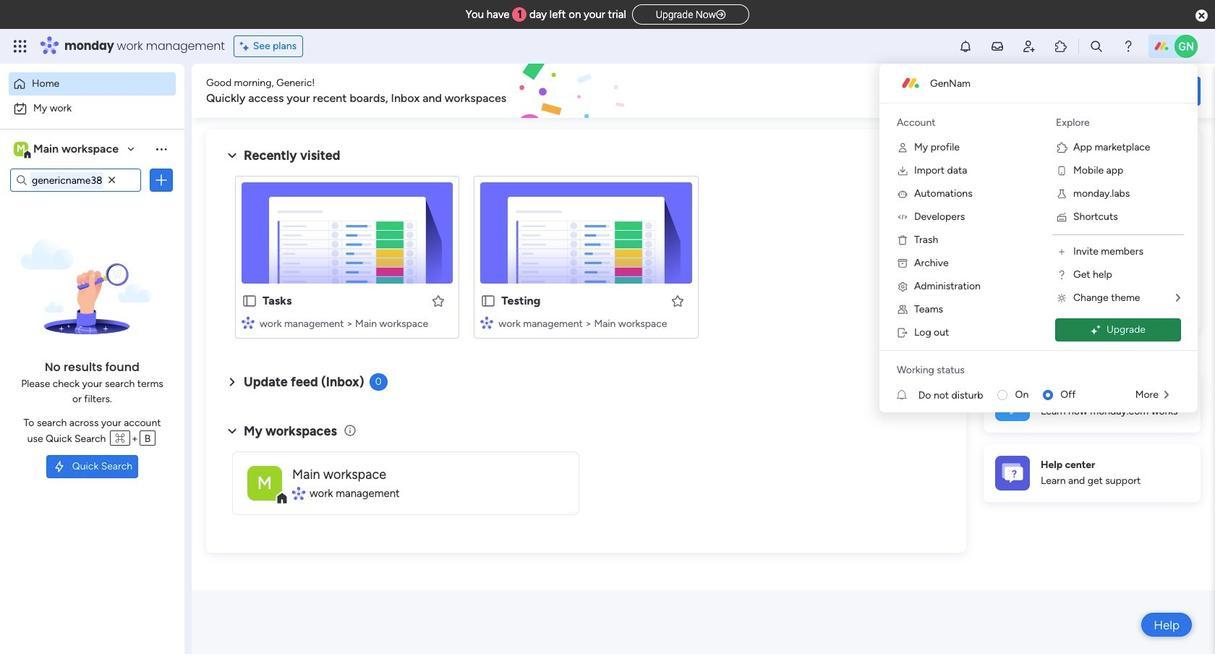 Task type: describe. For each thing, give the bounding box(es) containing it.
close recently visited image
[[224, 147, 241, 164]]

archive image
[[897, 258, 909, 269]]

1 horizontal spatial list arrow image
[[1177, 293, 1181, 303]]

0 element
[[370, 373, 388, 391]]

1 horizontal spatial invite members image
[[1057, 246, 1068, 258]]

2 option from the top
[[9, 97, 176, 120]]

shortcuts image
[[1057, 211, 1068, 223]]

workspace options image
[[154, 142, 169, 156]]

my profile image
[[897, 142, 909, 153]]

help image
[[1122, 39, 1136, 54]]

select product image
[[13, 39, 28, 54]]

upgrade stars new image
[[1091, 325, 1102, 335]]

v2 user feedback image
[[996, 83, 1007, 99]]

trash image
[[897, 235, 909, 246]]

1 vertical spatial workspace image
[[248, 466, 282, 500]]

update feed image
[[991, 39, 1005, 54]]

v2 bolt switch image
[[1109, 83, 1117, 99]]

notifications image
[[959, 39, 973, 54]]

quick search results list box
[[224, 164, 950, 356]]

change theme image
[[1057, 292, 1068, 304]]

close my workspaces image
[[224, 423, 241, 440]]

options image
[[154, 173, 169, 187]]

1 option from the top
[[9, 72, 176, 96]]

getting started element
[[984, 375, 1201, 432]]

1 add to favorites image from the left
[[432, 293, 446, 308]]



Task type: locate. For each thing, give the bounding box(es) containing it.
public board image for first add to favorites icon from right
[[481, 293, 497, 309]]

0 horizontal spatial workspace image
[[14, 141, 28, 157]]

import data image
[[897, 165, 909, 177]]

1 vertical spatial list arrow image
[[1165, 390, 1170, 400]]

search everything image
[[1090, 39, 1104, 54]]

1 horizontal spatial public board image
[[481, 293, 497, 309]]

workspace image
[[14, 141, 28, 157], [248, 466, 282, 500]]

add to favorites image
[[432, 293, 446, 308], [671, 293, 685, 308]]

Search in workspace field
[[30, 172, 104, 189]]

0 vertical spatial workspace image
[[14, 141, 28, 157]]

public board image
[[242, 293, 258, 309], [481, 293, 497, 309]]

mobile app image
[[1057, 165, 1068, 177]]

get help image
[[1057, 269, 1068, 281]]

public board image for second add to favorites icon from the right
[[242, 293, 258, 309]]

help center element
[[984, 444, 1201, 502]]

0 vertical spatial invite members image
[[1023, 39, 1037, 54]]

1 public board image from the left
[[242, 293, 258, 309]]

0 vertical spatial option
[[9, 72, 176, 96]]

1 horizontal spatial add to favorites image
[[671, 293, 685, 308]]

clear search image
[[105, 173, 119, 187]]

monday marketplace image
[[1055, 39, 1069, 54]]

open update feed (inbox) image
[[224, 373, 241, 391]]

templates image image
[[997, 138, 1188, 238]]

administration image
[[897, 281, 909, 292]]

0 horizontal spatial add to favorites image
[[432, 293, 446, 308]]

v2 surfce notifications image
[[897, 388, 919, 403]]

2 add to favorites image from the left
[[671, 293, 685, 308]]

2 public board image from the left
[[481, 293, 497, 309]]

invite members image left monday marketplace image on the right top of page
[[1023, 39, 1037, 54]]

teams image
[[897, 304, 909, 316]]

generic name image
[[1175, 35, 1199, 58]]

0 horizontal spatial list arrow image
[[1165, 390, 1170, 400]]

0 vertical spatial list arrow image
[[1177, 293, 1181, 303]]

workspace selection element
[[14, 140, 121, 159]]

log out image
[[897, 327, 909, 339]]

0 horizontal spatial public board image
[[242, 293, 258, 309]]

0 horizontal spatial invite members image
[[1023, 39, 1037, 54]]

invite members image up get help icon at the top right of the page
[[1057, 246, 1068, 258]]

option
[[9, 72, 176, 96], [9, 97, 176, 120]]

see plans image
[[240, 38, 253, 54]]

monday.labs image
[[1057, 188, 1068, 200]]

1 vertical spatial option
[[9, 97, 176, 120]]

dapulse rightstroke image
[[717, 9, 726, 20]]

invite members image
[[1023, 39, 1037, 54], [1057, 246, 1068, 258]]

1 horizontal spatial workspace image
[[248, 466, 282, 500]]

developers image
[[897, 211, 909, 223]]

dapulse close image
[[1196, 9, 1209, 23]]

list arrow image
[[1177, 293, 1181, 303], [1165, 390, 1170, 400]]

automations image
[[897, 188, 909, 200]]

1 vertical spatial invite members image
[[1057, 246, 1068, 258]]



Task type: vqa. For each thing, say whether or not it's contained in the screenshot.
administration icon
yes



